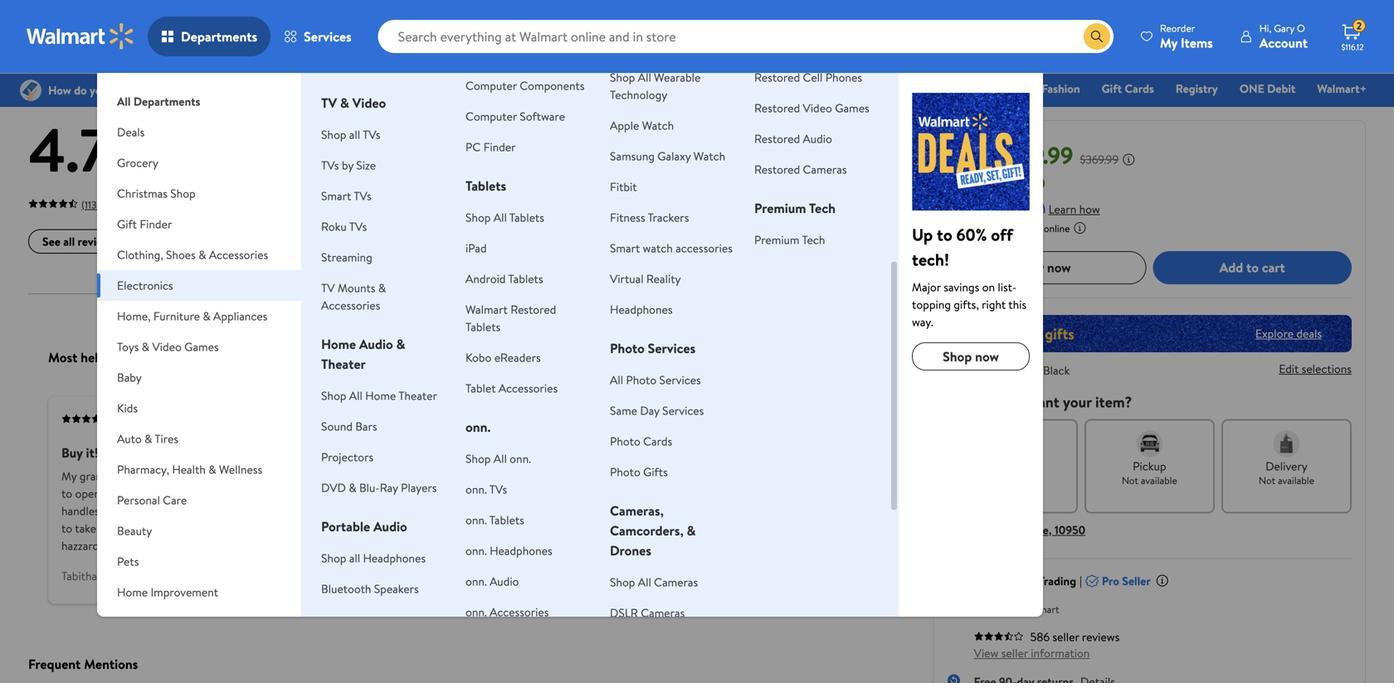 Task type: vqa. For each thing, say whether or not it's contained in the screenshot.
pickup
yes



Task type: describe. For each thing, give the bounding box(es) containing it.
on inside "up to 60% off tech! major savings on list- topping gifts, right this way."
[[982, 279, 995, 295]]

services up all photo services link
[[648, 339, 696, 358]]

restored for restored video games
[[755, 100, 800, 116]]

Walmart Site-Wide search field
[[378, 20, 1114, 53]]

0 horizontal spatial a
[[181, 234, 186, 250]]

1 shipping from the left
[[287, 10, 323, 24]]

2 shipping from the left
[[508, 10, 544, 24]]

1 vertical spatial in
[[296, 521, 305, 537]]

reviews)
[[104, 198, 140, 212]]

runs
[[238, 538, 259, 555]]

audio for onn.
[[490, 574, 519, 590]]

of down we
[[351, 521, 362, 537]]

shop all tablets
[[466, 210, 544, 226]]

all for shop all tablets
[[494, 210, 507, 226]]

fulfilled by walmart
[[974, 603, 1060, 617]]

0 vertical spatial in
[[265, 486, 274, 502]]

all for shop all onn.
[[494, 451, 507, 467]]

windows
[[154, 521, 196, 537]]

2 horizontal spatial so
[[788, 521, 800, 537]]

by for tvs
[[342, 157, 354, 173]]

1 vertical spatial he
[[653, 504, 665, 520]]

smart for smart tvs
[[321, 188, 351, 204]]

off inside the buy it!!!! my grandson loves it!!!! the only thing wrong with it is the handles to open the door. my grandson can't get in and out of it. they handles are hard to see and they are insane awkward place. we had to take one of the windows off so he could get in it duke's of hazzard style! lol other than that it runs great and look!!!!!
[[199, 521, 214, 537]]

all for shop all wearable technology
[[638, 69, 651, 85]]

shop for shop all tvs
[[321, 127, 346, 143]]

do
[[981, 392, 997, 413]]

items
[[1181, 34, 1213, 52]]

video for toys & video games
[[152, 339, 182, 355]]

essentials
[[596, 81, 645, 97]]

on inside "fun truck but not well built my 2 year old absolutely loved this chevy truck! he drove every chance he had for a whole month! then the drive motor on the wheels went out and he was so disappointed.  i started researching and that seems to be a common problem with it so we decided to return."
[[828, 486, 840, 502]]

beauty
[[117, 523, 152, 540]]

onn. left fun on the left bottom of page
[[510, 451, 531, 467]]

accessories down onn. audio at the bottom left of page
[[490, 605, 549, 621]]

debit
[[1268, 81, 1296, 97]]

with inside "fun truck but not well built my 2 year old absolutely loved this chevy truck! he drove every chance he had for a whole month! then the drive motor on the wheels went out and he was so disappointed.  i started researching and that seems to be a common problem with it so we decided to return."
[[754, 521, 776, 537]]

and up awkward at the bottom left of the page
[[276, 486, 294, 502]]

restored audio
[[755, 131, 832, 147]]

christmas shop for "christmas shop" link
[[744, 81, 823, 97]]

2 horizontal spatial a
[[654, 521, 660, 537]]

cards for photo cards
[[643, 434, 672, 450]]

audio for portable
[[373, 518, 407, 536]]

2 stars
[[476, 175, 509, 192]]

of inside 4.7 out of 5
[[147, 151, 166, 178]]

is
[[322, 469, 329, 485]]

55
[[889, 139, 902, 155]]

cameras,
[[610, 502, 664, 520]]

restored cell phones
[[755, 69, 862, 85]]

all for shop all cameras
[[638, 575, 651, 591]]

reorder my items
[[1160, 21, 1213, 52]]

frequent
[[28, 656, 81, 674]]

tv for tv & video
[[321, 94, 337, 112]]

motor
[[794, 486, 825, 502]]

home improvement button
[[97, 578, 301, 608]]

frequent mentions
[[28, 656, 138, 674]]

tablets inside the 'walmart restored tablets'
[[466, 319, 501, 335]]

21 inside button
[[1035, 474, 1044, 488]]

of left it.
[[317, 486, 328, 502]]

0 horizontal spatial 5
[[171, 108, 203, 191]]

the up lol
[[134, 521, 151, 537]]

christmas for christmas shop dropdown button
[[117, 186, 168, 202]]

write a review
[[150, 234, 222, 250]]

onn. headphones link
[[466, 543, 553, 559]]

my up open at left
[[61, 469, 77, 485]]

restored inside the 'walmart restored tablets'
[[511, 302, 556, 318]]

accessories inside dropdown button
[[209, 247, 268, 263]]

seller for view
[[1002, 646, 1028, 662]]

1 vertical spatial all
[[63, 234, 75, 250]]

& left blu-
[[349, 480, 357, 496]]

1 horizontal spatial 5
[[476, 120, 482, 137]]

the right "then"
[[746, 486, 763, 502]]

computer components
[[466, 78, 585, 94]]

0 horizontal spatial handles
[[61, 504, 99, 520]]

it.
[[331, 486, 340, 502]]

price when purchased online
[[948, 221, 1070, 236]]

one debit link
[[1232, 80, 1303, 98]]

seller for 586
[[1053, 629, 1080, 646]]

to inside button
[[1247, 259, 1259, 277]]

all for portable
[[349, 551, 360, 567]]

restored for restored cell phones
[[755, 69, 800, 85]]

available for pickup
[[1141, 474, 1178, 488]]

out inside the buy it!!!! my grandson loves it!!!! the only thing wrong with it is the handles to open the door. my grandson can't get in and out of it. they handles are hard to see and they are insane awkward place. we had to take one of the windows off so he could get in it duke's of hazzard style! lol other than that it runs great and look!!!!!
[[297, 486, 314, 502]]

1 horizontal spatial walmart
[[1023, 603, 1060, 617]]

to left "see"
[[146, 504, 157, 520]]

& inside pharmacy, health & wellness dropdown button
[[209, 462, 216, 478]]

intent image for delivery image
[[1274, 431, 1300, 458]]

this for well
[[700, 469, 719, 485]]

purchased
[[997, 221, 1042, 236]]

savings
[[944, 279, 980, 295]]

theater for home audio & theater
[[321, 355, 366, 374]]

registry link
[[1168, 80, 1226, 98]]

photo gifts link
[[610, 464, 668, 481]]

1 horizontal spatial a
[[639, 486, 645, 502]]

47
[[889, 194, 902, 210]]

review for most helpful negative review
[[663, 349, 701, 367]]

fitness
[[610, 210, 645, 226]]

2 purchase from the left
[[641, 412, 680, 427]]

to inside "up to 60% off tech! major savings on list- topping gifts, right this way."
[[937, 223, 953, 247]]

duke's
[[318, 521, 349, 537]]

1 horizontal spatial grandson
[[169, 486, 215, 502]]

my up "see"
[[151, 486, 166, 502]]

appliances
[[213, 308, 268, 325]]

deals link
[[485, 80, 527, 98]]

and right "see"
[[179, 504, 197, 520]]

onn. for onn. audio
[[466, 574, 487, 590]]

2 inside "fun truck but not well built my 2 year old absolutely loved this chevy truck! he drove every chance he had for a whole month! then the drive motor on the wheels went out and he was so disappointed.  i started researching and that seems to be a common problem with it so we decided to return."
[[565, 469, 572, 485]]

out inside "fun truck but not well built my 2 year old absolutely loved this chevy truck! he drove every chance he had for a whole month! then the drive motor on the wheels went out and he was so disappointed.  i started researching and that seems to be a common problem with it so we decided to return."
[[612, 504, 629, 520]]

learn more about strikethrough prices image
[[1122, 153, 1136, 166]]

finder for grocery & essentials
[[690, 81, 722, 97]]

how
[[1080, 201, 1100, 217]]

all down customer reviews & ratings
[[117, 93, 131, 110]]

pc finder link
[[466, 139, 516, 155]]

streaming
[[321, 249, 372, 266]]

0 vertical spatial 21
[[890, 175, 900, 192]]

1 vertical spatial cameras
[[654, 575, 698, 591]]

4.7
[[28, 108, 110, 191]]

deals for deals link
[[492, 81, 520, 97]]

shop right the toy
[[943, 81, 968, 97]]

most for most helpful positive review
[[48, 349, 77, 367]]

1 are from the left
[[102, 504, 118, 520]]

& inside tv mounts & accessories
[[378, 280, 386, 296]]

finder inside dropdown button
[[140, 216, 172, 232]]

not for delivery
[[1259, 474, 1276, 488]]

roku
[[321, 219, 347, 235]]

shop all tvs
[[321, 127, 381, 143]]

insane
[[244, 504, 275, 520]]

customer reviews & ratings
[[28, 61, 266, 89]]

the right open at left
[[103, 486, 120, 502]]

shop for shop all cameras
[[610, 575, 635, 591]]

and up be
[[632, 504, 650, 520]]

write a review link
[[136, 229, 236, 254]]

0 horizontal spatial grandson
[[80, 469, 126, 485]]

buy for buy now
[[1023, 259, 1044, 277]]

tech!
[[912, 248, 949, 271]]

1 horizontal spatial handles
[[352, 469, 390, 485]]

1 product group from the left
[[32, 0, 230, 33]]

smart watch accessories link
[[610, 240, 733, 256]]

android tablets link
[[466, 271, 543, 287]]

see
[[42, 234, 61, 250]]

auto & tires
[[117, 431, 178, 447]]

one debit
[[1240, 81, 1296, 97]]

(1136 reviews)
[[81, 198, 140, 212]]

the right is
[[332, 469, 349, 485]]

the down every
[[843, 486, 860, 502]]

had inside the buy it!!!! my grandson loves it!!!! the only thing wrong with it is the handles to open the door. my grandson can't get in and out of it. they handles are hard to see and they are insane awkward place. we had to take one of the windows off so he could get in it duke's of hazzard style! lol other than that it runs great and look!!!!!
[[374, 504, 393, 520]]

586
[[1031, 629, 1050, 646]]

photo cards
[[610, 434, 672, 450]]

restored for restored audio
[[755, 131, 800, 147]]

smart for smart watch accessories
[[610, 240, 640, 256]]

tvs for roku tvs
[[349, 219, 367, 235]]

beauty button
[[97, 516, 301, 547]]

loves
[[129, 469, 154, 485]]

they
[[200, 504, 222, 520]]

tvs up smart tvs on the left of page
[[321, 157, 339, 173]]

tvs up size at the top of the page
[[363, 127, 381, 143]]

reality
[[647, 271, 681, 287]]

1 purchase from the left
[[155, 412, 194, 427]]

services button
[[271, 17, 365, 56]]

stars for 5 stars
[[485, 120, 509, 137]]

1 horizontal spatial get
[[277, 521, 293, 537]]

be
[[639, 521, 651, 537]]

2 day from the left
[[491, 10, 506, 24]]

games inside dropdown button
[[184, 339, 219, 355]]

0 horizontal spatial watch
[[642, 117, 674, 134]]

to left take
[[61, 521, 72, 537]]

pc
[[466, 139, 481, 155]]

0 vertical spatial games
[[835, 100, 870, 116]]

shop all cameras
[[610, 575, 698, 591]]

home,
[[117, 308, 151, 325]]

shop inside dropdown button
[[170, 186, 196, 202]]

gift for gift cards link
[[1102, 81, 1122, 97]]

he inside the buy it!!!! my grandson loves it!!!! the only thing wrong with it is the handles to open the door. my grandson can't get in and out of it. they handles are hard to see and they are insane awkward place. we had to take one of the windows off so he could get in it duke's of hazzard style! lol other than that it runs great and look!!!!!
[[231, 521, 243, 537]]

& up shop all tvs link on the left of page
[[340, 94, 349, 112]]

and up return.
[[547, 521, 565, 537]]

of right one
[[121, 521, 131, 537]]

photo for gifts
[[610, 464, 641, 481]]

gift for gift finder link
[[666, 81, 687, 97]]

progress bar inside 39 button
[[529, 164, 882, 167]]

available for delivery
[[1278, 474, 1315, 488]]

grocery button
[[97, 148, 301, 178]]

reviews for see all reviews
[[78, 234, 115, 250]]

shop for shop now
[[943, 348, 972, 366]]

1 horizontal spatial headphones
[[490, 543, 553, 559]]

android tablets
[[466, 271, 543, 287]]

video for tv & video
[[352, 94, 386, 112]]

tvs by size link
[[321, 157, 376, 173]]

mounts
[[338, 280, 376, 296]]

1 3+ from the left
[[256, 10, 268, 24]]

theater for shop all home theater
[[399, 388, 437, 404]]

2 3+ from the left
[[478, 10, 489, 24]]

stars for 2 stars
[[485, 175, 509, 192]]

streaming link
[[321, 249, 372, 266]]

smart tvs
[[321, 188, 372, 204]]

delivery not available
[[1259, 458, 1315, 488]]

1 vertical spatial departments
[[133, 93, 200, 110]]

you
[[1001, 392, 1024, 413]]

information
[[1031, 646, 1090, 662]]

tablet
[[466, 381, 496, 397]]

fashion link
[[1034, 80, 1088, 98]]

arrives dec 21
[[982, 474, 1044, 488]]

all departments
[[117, 93, 200, 110]]

registry
[[1176, 81, 1218, 97]]

wearable
[[654, 69, 701, 85]]

photo for cards
[[610, 434, 641, 450]]

shop up restored video games link at the right of the page
[[798, 81, 823, 97]]

walmart inside the 'walmart restored tablets'
[[466, 302, 508, 318]]

home up bars
[[365, 388, 396, 404]]

services right day
[[662, 403, 704, 419]]

not for pickup
[[1122, 474, 1139, 488]]

mentions
[[84, 656, 138, 674]]

it left runs
[[228, 538, 235, 555]]

2 premium from the top
[[755, 232, 800, 248]]

shop for shop all tablets
[[466, 210, 491, 226]]

photo down negative
[[626, 372, 657, 388]]

cameras for restored cameras
[[803, 161, 847, 178]]

0 horizontal spatial get
[[245, 486, 262, 502]]

onn. for onn. accessories
[[466, 605, 487, 621]]

roku tvs
[[321, 219, 367, 235]]

0 horizontal spatial headphones
[[363, 551, 426, 567]]

personal care
[[117, 493, 187, 509]]

grocery for grocery
[[117, 155, 158, 171]]

shop all tablets link
[[466, 210, 544, 226]]

camcorders,
[[610, 522, 684, 540]]

the
[[180, 469, 198, 485]]

gift for gift finder dropdown button
[[117, 216, 137, 232]]

all photo services link
[[610, 372, 701, 388]]

had inside "fun truck but not well built my 2 year old absolutely loved this chevy truck! he drove every chance he had for a whole month! then the drive motor on the wheels went out and he was so disappointed.  i started researching and that seems to be a common problem with it so we decided to return."
[[601, 486, 619, 502]]

$116.12
[[1342, 42, 1364, 53]]

my inside "fun truck but not well built my 2 year old absolutely loved this chevy truck! he drove every chance he had for a whole month! then the drive motor on the wheels went out and he was so disappointed.  i started researching and that seems to be a common problem with it so we decided to return."
[[547, 469, 563, 485]]

cameras for dslr cameras
[[641, 606, 685, 622]]

audio for restored
[[803, 131, 832, 147]]

1 premium tech from the top
[[755, 199, 836, 217]]



Task type: locate. For each thing, give the bounding box(es) containing it.
cards left registry link
[[1125, 81, 1154, 97]]

are
[[102, 504, 118, 520], [225, 504, 241, 520]]

2 horizontal spatial headphones
[[610, 302, 673, 318]]

computer for computer components
[[466, 78, 517, 94]]

2 horizontal spatial finder
[[690, 81, 722, 97]]

onn. for onn. tvs
[[466, 482, 487, 498]]

way.
[[912, 314, 933, 330]]

walmart+ link
[[1310, 80, 1375, 98]]

buy inside button
[[1023, 259, 1044, 277]]

tvs
[[363, 127, 381, 143], [321, 157, 339, 173], [354, 188, 372, 204], [349, 219, 367, 235], [489, 482, 507, 498]]

all up onn. tvs link
[[494, 451, 507, 467]]

0 vertical spatial christmas
[[744, 81, 795, 97]]

now for buy now
[[1047, 259, 1071, 277]]

0 horizontal spatial product group
[[32, 0, 230, 33]]

all up dslr cameras link
[[638, 575, 651, 591]]

2 verified from the left
[[604, 412, 638, 427]]

0 horizontal spatial walmart
[[466, 302, 508, 318]]

fitness trackers link
[[610, 210, 689, 226]]

kobo
[[466, 350, 492, 366]]

1 computer from the top
[[466, 78, 517, 94]]

3+ day shipping up computer components 'link'
[[478, 10, 544, 24]]

available inside pickup not available
[[1141, 474, 1178, 488]]

1 horizontal spatial theater
[[399, 388, 437, 404]]

2 premium tech from the top
[[755, 232, 825, 248]]

reviews up all departments at top left
[[118, 61, 183, 89]]

accessories down ereaders
[[499, 381, 558, 397]]

1 vertical spatial finder
[[484, 139, 516, 155]]

gift cards
[[1102, 81, 1154, 97]]

cameras down shop all cameras link
[[641, 606, 685, 622]]

onn. audio link
[[466, 574, 519, 590]]

onn. for onn. tablets
[[466, 513, 487, 529]]

0 horizontal spatial so
[[217, 521, 228, 537]]

theater
[[321, 355, 366, 374], [399, 388, 437, 404]]

1 vertical spatial buy
[[61, 444, 83, 463]]

all down 'most helpful negative review'
[[610, 372, 623, 388]]

cards inside gift cards link
[[1125, 81, 1154, 97]]

shop all onn.
[[466, 451, 531, 467]]

shop for shop all headphones
[[321, 551, 346, 567]]

0 horizontal spatial cards
[[643, 434, 672, 450]]

so left we
[[788, 521, 800, 537]]

christmas shop inside christmas shop dropdown button
[[117, 186, 196, 202]]

0 horizontal spatial available
[[1141, 474, 1178, 488]]

you
[[951, 175, 969, 191]]

1 horizontal spatial most
[[534, 349, 563, 367]]

0 horizontal spatial now
[[975, 348, 999, 366]]

1 horizontal spatial he
[[586, 486, 598, 502]]

1 progress bar from the top
[[529, 127, 882, 130]]

shop all home theater
[[321, 388, 437, 404]]

save
[[972, 175, 994, 191]]

reviews for 586 seller reviews
[[1082, 629, 1120, 646]]

0 horizontal spatial electronics
[[117, 278, 173, 294]]

gift inside dropdown button
[[117, 216, 137, 232]]

search icon image
[[1091, 30, 1104, 43]]

0 horizontal spatial verified purchase
[[118, 412, 194, 427]]

hi, gary o account
[[1260, 21, 1308, 52]]

home left fashion at the top right of page
[[990, 81, 1020, 97]]

to down researching
[[862, 521, 873, 537]]

& down departments popup button
[[187, 61, 201, 89]]

2 progress bar from the top
[[529, 164, 882, 167]]

are up one
[[102, 504, 118, 520]]

look!!!!!
[[312, 538, 351, 555]]

tv up shop all tvs link on the left of page
[[321, 94, 337, 112]]

tvs right roku
[[349, 219, 367, 235]]

electronics inside dropdown button
[[117, 278, 173, 294]]

0 horizontal spatial purchase
[[155, 412, 194, 427]]

loved
[[671, 469, 698, 485]]

all for tv
[[349, 127, 360, 143]]

0 horizontal spatial finder
[[140, 216, 172, 232]]

to left the cart
[[1247, 259, 1259, 277]]

my up chance
[[547, 469, 563, 485]]

& left the essentials
[[585, 81, 593, 97]]

2 horizontal spatial with
[[987, 201, 1009, 217]]

tires
[[155, 431, 178, 447]]

2 most from the left
[[534, 349, 563, 367]]

0 vertical spatial it!!!!
[[86, 444, 110, 463]]

all inside the shop all wearable technology
[[638, 69, 651, 85]]

by right fulfilled
[[1011, 603, 1021, 617]]

onn. up onn. accessories
[[466, 574, 487, 590]]

& down month!
[[687, 522, 696, 540]]

buy for buy it!!!! my grandson loves it!!!! the only thing wrong with it is the handles to open the door. my grandson can't get in and out of it. they handles are hard to see and they are insane awkward place. we had to take one of the windows off so he could get in it duke's of hazzard style! lol other than that it runs great and look!!!!!
[[61, 444, 83, 463]]

christmas shop button
[[97, 178, 301, 209]]

premium tech down restored cameras link
[[755, 232, 825, 248]]

3.4249 stars out of 5, based on 586 seller reviews element
[[974, 632, 1024, 642]]

all right see at the top left of page
[[63, 234, 75, 250]]

1 vertical spatial 2
[[476, 175, 482, 192]]

grandson
[[80, 469, 126, 485], [169, 486, 215, 502]]

electronics image
[[912, 93, 1030, 211]]

services inside popup button
[[304, 27, 352, 46]]

1 tv from the top
[[321, 94, 337, 112]]

chevy
[[721, 469, 753, 485]]

onn. for onn. headphones
[[466, 543, 487, 559]]

1 horizontal spatial it!!!!
[[157, 469, 178, 485]]

pickup not available
[[1122, 458, 1178, 488]]

home for home audio & theater
[[321, 335, 356, 354]]

auto
[[117, 431, 142, 447]]

& inside the 'toys & video games' dropdown button
[[142, 339, 150, 355]]

all up tvs by size
[[349, 127, 360, 143]]

purchase up photo cards link
[[641, 412, 680, 427]]

it!!!! left the
[[157, 469, 178, 485]]

gifts
[[643, 464, 668, 481]]

in down "wrong"
[[265, 486, 274, 502]]

0 vertical spatial had
[[601, 486, 619, 502]]

not inside "delivery not available"
[[1259, 474, 1276, 488]]

2 horizontal spatial video
[[803, 100, 832, 116]]

deals inside dropdown button
[[117, 124, 145, 140]]

0 horizontal spatial gift finder
[[117, 216, 172, 232]]

affirm image
[[1012, 200, 1046, 214]]

1 horizontal spatial watch
[[694, 148, 726, 164]]

shop for shop all wearable technology
[[610, 69, 635, 85]]

1 horizontal spatial games
[[835, 100, 870, 116]]

sound bars
[[321, 419, 377, 435]]

2 not from the left
[[1259, 474, 1276, 488]]

1 horizontal spatial video
[[352, 94, 386, 112]]

0 horizontal spatial this
[[700, 469, 719, 485]]

gift finder inside dropdown button
[[117, 216, 172, 232]]

toys
[[117, 339, 139, 355]]

1 vertical spatial with
[[288, 469, 309, 485]]

walmart image
[[27, 23, 134, 50]]

purchase up tires
[[155, 412, 194, 427]]

home inside dropdown button
[[117, 585, 148, 601]]

theater left vs
[[399, 388, 437, 404]]

2 computer from the top
[[466, 108, 517, 125]]

1 horizontal spatial finder
[[484, 139, 516, 155]]

finder down 5 stars
[[484, 139, 516, 155]]

1 most from the left
[[48, 349, 77, 367]]

now $189.99
[[948, 139, 1074, 171]]

1 horizontal spatial are
[[225, 504, 241, 520]]

pharmacy, health & wellness button
[[97, 455, 301, 486]]

off right 60%
[[991, 223, 1013, 247]]

0 horizontal spatial christmas shop
[[117, 186, 196, 202]]

2 are from the left
[[225, 504, 241, 520]]

1 horizontal spatial not
[[1259, 474, 1276, 488]]

dec
[[1015, 474, 1033, 488]]

portable
[[321, 518, 370, 536]]

1 vertical spatial electronics
[[117, 278, 173, 294]]

shop inside the shop all wearable technology
[[610, 69, 635, 85]]

topping
[[912, 297, 951, 313]]

off inside "up to 60% off tech! major savings on list- topping gifts, right this way."
[[991, 223, 1013, 247]]

walmart down android
[[466, 302, 508, 318]]

1 horizontal spatial electronics
[[845, 81, 901, 97]]

helpful up the baby
[[81, 349, 121, 367]]

grocery inside dropdown button
[[117, 155, 158, 171]]

all for shop all home theater
[[349, 388, 363, 404]]

door.
[[123, 486, 148, 502]]

1 horizontal spatial 2
[[565, 469, 572, 485]]

tv inside tv mounts & accessories
[[321, 280, 335, 296]]

3 progress bar from the top
[[529, 182, 882, 185]]

computer for computer software
[[466, 108, 517, 125]]

onn. for onn.
[[466, 418, 491, 437]]

out up reviews)
[[113, 151, 142, 178]]

gift finder for gift finder dropdown button
[[117, 216, 172, 232]]

audio down the restored video games
[[803, 131, 832, 147]]

1 helpful from the left
[[81, 349, 121, 367]]

samsung
[[610, 148, 655, 164]]

0 vertical spatial on
[[982, 279, 995, 295]]

verified up the auto
[[118, 412, 152, 427]]

4 progress bar from the top
[[529, 200, 882, 204]]

buy it!!!! my grandson loves it!!!! the only thing wrong with it is the handles to open the door. my grandson can't get in and out of it. they handles are hard to see and they are insane awkward place. we had to take one of the windows off so he could get in it duke's of hazzard style! lol other than that it runs great and look!!!!!
[[61, 444, 393, 555]]

0 horizontal spatial most
[[48, 349, 77, 367]]

2 product group from the left
[[696, 0, 894, 33]]

finder down 'search' 'search box'
[[690, 81, 722, 97]]

get
[[245, 486, 262, 502], [277, 521, 293, 537]]

deals button
[[97, 117, 301, 148]]

theater inside home audio & theater
[[321, 355, 366, 374]]

to left open at left
[[61, 486, 72, 502]]

onn. tvs
[[466, 482, 507, 498]]

can't
[[218, 486, 242, 502]]

(1136 reviews) link
[[28, 195, 140, 213]]

grocery for grocery & essentials
[[542, 81, 582, 97]]

restored cell phones link
[[755, 69, 862, 85]]

home, furniture & appliances
[[117, 308, 268, 325]]

monroe,
[[1010, 522, 1052, 538]]

blu-
[[359, 480, 380, 496]]

onn. accessories link
[[466, 605, 549, 621]]

1 vertical spatial a
[[639, 486, 645, 502]]

finder for computer software
[[484, 139, 516, 155]]

not inside pickup not available
[[1122, 474, 1139, 488]]

1 verified purchase from the left
[[118, 412, 194, 427]]

that inside the buy it!!!! my grandson loves it!!!! the only thing wrong with it is the handles to open the door. my grandson can't get in and out of it. they handles are hard to see and they are insane awkward place. we had to take one of the windows off so he could get in it duke's of hazzard style! lol other than that it runs great and look!!!!!
[[204, 538, 225, 555]]

with inside the buy it!!!! my grandson loves it!!!! the only thing wrong with it is the handles to open the door. my grandson can't get in and out of it. they handles are hard to see and they are insane awkward place. we had to take one of the windows off so he could get in it duke's of hazzard style! lol other than that it runs great and look!!!!!
[[288, 469, 309, 485]]

now for shop now
[[975, 348, 999, 366]]

Search search field
[[378, 20, 1114, 53]]

services up same day services
[[659, 372, 701, 388]]

0 horizontal spatial day
[[270, 10, 285, 24]]

portable audio
[[321, 518, 407, 536]]

audio up "shop all home theater" link
[[359, 335, 393, 354]]

2 for 2 stars
[[476, 175, 482, 192]]

1 3+ day shipping from the left
[[256, 10, 323, 24]]

0 vertical spatial this
[[1009, 297, 1027, 313]]

monroe, 10950 button
[[1010, 522, 1086, 538]]

christmas inside dropdown button
[[117, 186, 168, 202]]

video down cell
[[803, 100, 832, 116]]

restored down android tablets link
[[511, 302, 556, 318]]

0 vertical spatial electronics
[[845, 81, 901, 97]]

1 vertical spatial grocery
[[117, 155, 158, 171]]

stars for 4 stars
[[486, 139, 510, 155]]

21 up 47
[[890, 175, 900, 192]]

progress bar inside 47 button
[[529, 200, 882, 204]]

on up researching
[[828, 486, 840, 502]]

christmas for "christmas shop" link
[[744, 81, 795, 97]]

positive
[[124, 349, 170, 367]]

helpful
[[81, 349, 121, 367], [567, 349, 607, 367]]

shop
[[610, 69, 635, 85], [798, 81, 823, 97], [943, 81, 968, 97], [321, 127, 346, 143], [170, 186, 196, 202], [466, 210, 491, 226], [943, 348, 972, 366], [321, 388, 346, 404], [466, 451, 491, 467], [321, 551, 346, 567], [610, 575, 635, 591]]

not down intent image for delivery
[[1259, 474, 1276, 488]]

home for home
[[990, 81, 1020, 97]]

0 vertical spatial watch
[[642, 117, 674, 134]]

& right toys
[[142, 339, 150, 355]]

departments inside popup button
[[181, 27, 257, 46]]

with down i
[[754, 521, 776, 537]]

photo for services
[[610, 339, 645, 358]]

video up shop all tvs
[[352, 94, 386, 112]]

2 verified purchase from the left
[[604, 412, 680, 427]]

1 horizontal spatial helpful
[[567, 349, 607, 367]]

projectors
[[321, 449, 374, 466]]

toy shop link
[[916, 80, 976, 98]]

1 vertical spatial now
[[975, 348, 999, 366]]

so inside the buy it!!!! my grandson loves it!!!! the only thing wrong with it is the handles to open the door. my grandson can't get in and out of it. they handles are hard to see and they are insane awkward place. we had to take one of the windows off so he could get in it duke's of hazzard style! lol other than that it runs great and look!!!!!
[[217, 521, 228, 537]]

1 vertical spatial tech
[[802, 232, 825, 248]]

2 for 2
[[1357, 19, 1362, 33]]

shop for shop all onn.
[[466, 451, 491, 467]]

0 vertical spatial handles
[[352, 469, 390, 485]]

roku tvs link
[[321, 219, 367, 235]]

4
[[476, 139, 483, 155]]

this inside "fun truck but not well built my 2 year old absolutely loved this chevy truck! he drove every chance he had for a whole month! then the drive motor on the wheels went out and he was so disappointed.  i started researching and that seems to be a common problem with it so we decided to return."
[[700, 469, 719, 485]]

0 horizontal spatial gift
[[117, 216, 137, 232]]

available inside "delivery not available"
[[1278, 474, 1315, 488]]

shop down duke's
[[321, 551, 346, 567]]

1 horizontal spatial product group
[[696, 0, 894, 33]]

it left is
[[312, 469, 319, 485]]

0 vertical spatial get
[[245, 486, 262, 502]]

most for most helpful negative review
[[534, 349, 563, 367]]

premium tech
[[755, 199, 836, 217], [755, 232, 825, 248]]

handles up take
[[61, 504, 99, 520]]

1 horizontal spatial so
[[689, 504, 700, 520]]

this inside "up to 60% off tech! major savings on list- topping gifts, right this way."
[[1009, 297, 1027, 313]]

all up "bluetooth"
[[349, 551, 360, 567]]

& inside home, furniture & appliances dropdown button
[[203, 308, 211, 325]]

1 horizontal spatial reviews
[[118, 61, 183, 89]]

this up month!
[[700, 469, 719, 485]]

shop inside "link"
[[943, 348, 972, 366]]

1 horizontal spatial had
[[601, 486, 619, 502]]

auto & tires button
[[97, 424, 301, 455]]

walmart restored tablets link
[[466, 302, 556, 335]]

seller
[[1053, 629, 1080, 646], [1002, 646, 1028, 662]]

shop for shop all home theater
[[321, 388, 346, 404]]

learn how
[[1049, 201, 1100, 217]]

to left be
[[625, 521, 636, 537]]

1 horizontal spatial cards
[[1125, 81, 1154, 97]]

not
[[629, 444, 648, 463]]

monroe, 10950
[[1010, 522, 1086, 538]]

1 horizontal spatial by
[[1011, 603, 1021, 617]]

he down whole
[[653, 504, 665, 520]]

onn. up onn. audio link
[[466, 543, 487, 559]]

0 horizontal spatial it!!!!
[[86, 444, 110, 463]]

1 vertical spatial cards
[[643, 434, 672, 450]]

accessories inside tv mounts & accessories
[[321, 298, 380, 314]]

audio for home
[[359, 335, 393, 354]]

0 vertical spatial a
[[181, 234, 186, 250]]

cameras
[[803, 161, 847, 178], [654, 575, 698, 591], [641, 606, 685, 622]]

headphones link
[[610, 302, 673, 318]]

walmart restored tablets
[[466, 302, 556, 335]]

1 horizontal spatial purchase
[[641, 412, 680, 427]]

restored up restored cameras on the right top of page
[[755, 131, 800, 147]]

size
[[356, 157, 376, 173]]

& inside auto & tires dropdown button
[[144, 431, 152, 447]]

shop up technology
[[610, 69, 635, 85]]

color
[[983, 363, 1011, 379]]

0 vertical spatial off
[[991, 223, 1013, 247]]

1 vertical spatial christmas
[[117, 186, 168, 202]]

1 horizontal spatial available
[[1278, 474, 1315, 488]]

this for tech!
[[1009, 297, 1027, 313]]

video down furniture
[[152, 339, 182, 355]]

tv for tv mounts & accessories
[[321, 280, 335, 296]]

& right furniture
[[203, 308, 211, 325]]

premium tech link
[[755, 232, 825, 248]]

electronics down clothing,
[[117, 278, 173, 294]]

shop down grocery dropdown button
[[170, 186, 196, 202]]

sound
[[321, 419, 353, 435]]

baby button
[[97, 363, 301, 393]]

computer up 4 stars
[[466, 108, 517, 125]]

photo gifts
[[610, 464, 668, 481]]

my inside reorder my items
[[1160, 34, 1178, 52]]

out inside 4.7 out of 5
[[113, 151, 142, 178]]

gift finder for gift finder link
[[666, 81, 722, 97]]

& inside grocery & essentials link
[[585, 81, 593, 97]]

now inside "link"
[[975, 348, 999, 366]]

onn. down onn. audio at the bottom left of page
[[466, 605, 487, 621]]

tabitha
[[61, 569, 97, 585]]

accessories down mounts on the left top
[[321, 298, 380, 314]]

it inside "fun truck but not well built my 2 year old absolutely loved this chevy truck! he drove every chance he had for a whole month! then the drive motor on the wheels went out and he was so disappointed.  i started researching and that seems to be a common problem with it so we decided to return."
[[779, 521, 786, 537]]

2 available from the left
[[1278, 474, 1315, 488]]

onn.
[[466, 418, 491, 437], [510, 451, 531, 467], [466, 482, 487, 498], [466, 513, 487, 529], [466, 543, 487, 559], [466, 574, 487, 590], [466, 605, 487, 621]]

0 vertical spatial reviews
[[118, 61, 183, 89]]

up to sixty percent off deals. shop now. image
[[948, 315, 1352, 353]]

photo down but
[[610, 464, 641, 481]]

old
[[599, 469, 614, 485]]

home inside home audio & theater
[[321, 335, 356, 354]]

electronics for electronics dropdown button
[[117, 278, 173, 294]]

sound bars link
[[321, 419, 377, 435]]

1 premium from the top
[[755, 199, 806, 217]]

1 not from the left
[[1122, 474, 1139, 488]]

christmas shop for christmas shop dropdown button
[[117, 186, 196, 202]]

are down 'can't'
[[225, 504, 241, 520]]

2 down 4
[[476, 175, 482, 192]]

0 horizontal spatial video
[[152, 339, 182, 355]]

that inside "fun truck but not well built my 2 year old absolutely loved this chevy truck! he drove every chance he had for a whole month! then the drive motor on the wheels went out and he was so disappointed.  i started researching and that seems to be a common problem with it so we decided to return."
[[568, 521, 589, 537]]

1 vertical spatial handles
[[61, 504, 99, 520]]

2 3+ day shipping from the left
[[478, 10, 544, 24]]

tvs by size
[[321, 157, 376, 173]]

it!!!!
[[86, 444, 110, 463], [157, 469, 178, 485]]

onn. tvs link
[[466, 482, 507, 498]]

christmas shop inside "christmas shop" link
[[744, 81, 823, 97]]

headphones
[[610, 302, 673, 318], [490, 543, 553, 559], [363, 551, 426, 567]]

1 vertical spatial computer
[[466, 108, 517, 125]]

it down started
[[779, 521, 786, 537]]

& inside home audio & theater
[[396, 335, 405, 354]]

0 horizontal spatial deals
[[117, 124, 145, 140]]

1 available from the left
[[1141, 474, 1178, 488]]

common
[[662, 521, 707, 537]]

& inside cameras, camcorders, & drones
[[687, 522, 696, 540]]

cameras down restored audio
[[803, 161, 847, 178]]

0 horizontal spatial reviews
[[78, 234, 115, 250]]

to
[[937, 223, 953, 247], [1247, 259, 1259, 277], [61, 486, 72, 502], [146, 504, 157, 520], [61, 521, 72, 537], [625, 521, 636, 537], [862, 521, 873, 537]]

1 horizontal spatial smart
[[610, 240, 640, 256]]

1 horizontal spatial christmas shop
[[744, 81, 823, 97]]

a right be
[[654, 521, 660, 537]]

audio inside home audio & theater
[[359, 335, 393, 354]]

& inside the clothing, shoes & accessories dropdown button
[[199, 247, 206, 263]]

available down intent image for pickup
[[1141, 474, 1178, 488]]

0 vertical spatial tech
[[809, 199, 836, 217]]

1 vertical spatial had
[[374, 504, 393, 520]]

0 vertical spatial that
[[568, 521, 589, 537]]

product group up customer reviews & ratings
[[32, 0, 230, 33]]

view seller information
[[974, 646, 1090, 662]]

games down home, furniture & appliances dropdown button
[[184, 339, 219, 355]]

tvs down the shop all onn.
[[489, 482, 507, 498]]

so right was
[[689, 504, 700, 520]]

and right "great"
[[291, 538, 310, 555]]

computer
[[466, 78, 517, 94], [466, 108, 517, 125]]

onn. down onn. tvs link
[[466, 513, 487, 529]]

0 vertical spatial stars
[[485, 120, 509, 137]]

had down old
[[601, 486, 619, 502]]

progress bar
[[529, 127, 882, 130], [529, 164, 882, 167], [529, 182, 882, 185], [529, 200, 882, 204]]

0 vertical spatial cards
[[1125, 81, 1154, 97]]

seller right 586
[[1053, 629, 1080, 646]]

1 horizontal spatial day
[[491, 10, 506, 24]]

a right write
[[181, 234, 186, 250]]

1 day from the left
[[270, 10, 285, 24]]

2 helpful from the left
[[567, 349, 607, 367]]

helpful for positive
[[81, 349, 121, 367]]

1 vertical spatial christmas shop
[[117, 186, 196, 202]]

2 tv from the top
[[321, 280, 335, 296]]

& inside the patio & garden dropdown button
[[146, 615, 153, 632]]

shop all headphones
[[321, 551, 426, 567]]

headphones down virtual reality 'link'
[[610, 302, 673, 318]]

finder up write
[[140, 216, 172, 232]]

restored for restored cameras
[[755, 161, 800, 178]]

2 vertical spatial stars
[[485, 175, 509, 192]]

3+ up deals link
[[478, 10, 489, 24]]

now inside button
[[1047, 259, 1071, 277]]

review for most helpful positive review
[[173, 349, 211, 367]]

same day services link
[[610, 403, 704, 419]]

helpful for negative
[[567, 349, 607, 367]]

christmas shop up write
[[117, 186, 196, 202]]

on up right
[[982, 279, 995, 295]]

it down awkward at the bottom left of the page
[[308, 521, 315, 537]]

grocery up software
[[542, 81, 582, 97]]

buy inside the buy it!!!! my grandson loves it!!!! the only thing wrong with it is the handles to open the door. my grandson can't get in and out of it. they handles are hard to see and they are insane awkward place. we had to take one of the windows off so he could get in it duke's of hazzard style! lol other than that it runs great and look!!!!!
[[61, 444, 83, 463]]

2 vertical spatial 2
[[565, 469, 572, 485]]

1 vertical spatial by
[[1011, 603, 1021, 617]]

2 horizontal spatial gift
[[1102, 81, 1122, 97]]

departments up ratings
[[181, 27, 257, 46]]

1 vertical spatial deals
[[117, 124, 145, 140]]

electronics for electronics link
[[845, 81, 901, 97]]

out up awkward at the bottom left of the page
[[297, 486, 314, 502]]

2 horizontal spatial reviews
[[1082, 629, 1120, 646]]

grandson down the
[[169, 486, 215, 502]]

tvs for onn. tvs
[[489, 482, 507, 498]]

wellness
[[219, 462, 262, 478]]

rongtrading
[[1013, 573, 1077, 590]]

restored cameras
[[755, 161, 847, 178]]

with
[[987, 201, 1009, 217], [288, 469, 309, 485], [754, 521, 776, 537]]

one
[[1240, 81, 1265, 97]]

legal information image
[[1074, 221, 1087, 235]]

1 vertical spatial get
[[277, 521, 293, 537]]

product group
[[32, 0, 230, 33], [696, 0, 894, 33]]

premium right the accessories
[[755, 232, 800, 248]]

deals for deals dropdown button
[[117, 124, 145, 140]]

video inside dropdown button
[[152, 339, 182, 355]]

by for fulfilled
[[1011, 603, 1021, 617]]

1 verified from the left
[[118, 412, 152, 427]]

1 horizontal spatial shipping
[[508, 10, 544, 24]]

now
[[1047, 259, 1071, 277], [975, 348, 999, 366]]

cards for gift cards
[[1125, 81, 1154, 97]]

home for home improvement
[[117, 585, 148, 601]]

tvs for smart tvs
[[354, 188, 372, 204]]

intent image for pickup image
[[1137, 431, 1163, 458]]

0 vertical spatial smart
[[321, 188, 351, 204]]

0 vertical spatial walmart
[[466, 302, 508, 318]]

out down for
[[612, 504, 629, 520]]

0 vertical spatial out
[[113, 151, 142, 178]]

21 right dec
[[1035, 474, 1044, 488]]

add to cart button
[[1153, 251, 1352, 284]]

pharmacy, health & wellness
[[117, 462, 262, 478]]



